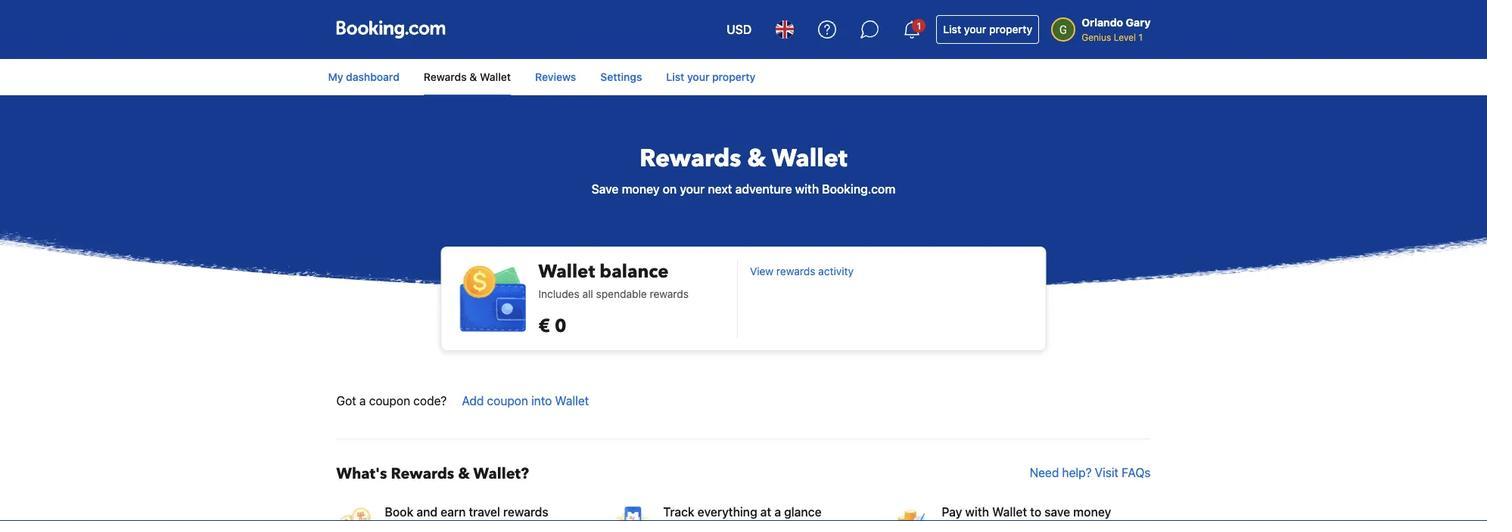 Task type: vqa. For each thing, say whether or not it's contained in the screenshot.
'Airport taxis'
no



Task type: locate. For each thing, give the bounding box(es) containing it.
0 vertical spatial rewards
[[424, 70, 467, 83]]

rewards inside rewards & wallet save money on your next adventure with booking.com
[[640, 142, 741, 175]]

rewards
[[777, 265, 816, 278], [650, 288, 689, 301], [503, 505, 549, 520]]

2 vertical spatial your
[[680, 182, 705, 196]]

rewards & wallet link
[[424, 63, 511, 96]]

spendable
[[596, 288, 647, 301]]

1 vertical spatial money
[[1074, 505, 1112, 520]]

rewards for rewards & wallet save money on your next adventure with booking.com
[[640, 142, 741, 175]]

rewards down the booking.com online hotel reservations image
[[424, 70, 467, 83]]

got a coupon code?
[[337, 394, 447, 408]]

add coupon into wallet link
[[456, 388, 595, 415]]

1 horizontal spatial property
[[989, 23, 1033, 36]]

usd
[[727, 22, 752, 37]]

at
[[761, 505, 772, 520]]

gary
[[1126, 16, 1151, 29]]

1 vertical spatial list
[[666, 70, 685, 83]]

rewards for rewards & wallet
[[424, 70, 467, 83]]

wallet
[[480, 70, 511, 83], [772, 142, 848, 175], [539, 259, 595, 284], [555, 394, 589, 408], [993, 505, 1027, 520]]

1 horizontal spatial list your property
[[943, 23, 1033, 36]]

what's
[[337, 464, 387, 485]]

code?
[[414, 394, 447, 408]]

0 horizontal spatial coupon
[[369, 394, 410, 408]]

booking.com
[[822, 182, 896, 196]]

faqs
[[1122, 466, 1151, 480]]

rewards
[[424, 70, 467, 83], [640, 142, 741, 175], [391, 464, 454, 485]]

add
[[462, 394, 484, 408]]

settings link
[[588, 63, 654, 91]]

wallet inside rewards & wallet save money on your next adventure with booking.com
[[772, 142, 848, 175]]

1 vertical spatial rewards
[[650, 288, 689, 301]]

rewards down balance
[[650, 288, 689, 301]]

rewards up on
[[640, 142, 741, 175]]

coupon left the into
[[487, 394, 528, 408]]

rewards up and
[[391, 464, 454, 485]]

money right save
[[1074, 505, 1112, 520]]

0 vertical spatial 1
[[917, 20, 921, 31]]

a right "got"
[[360, 394, 366, 408]]

rewards right travel
[[503, 505, 549, 520]]

2 vertical spatial &
[[458, 464, 470, 485]]

genius
[[1082, 32, 1112, 42]]

2 coupon from the left
[[487, 394, 528, 408]]

with
[[795, 182, 819, 196], [966, 505, 989, 520]]

track
[[664, 505, 695, 520]]

1 horizontal spatial with
[[966, 505, 989, 520]]

0 horizontal spatial list your property
[[666, 70, 756, 83]]

wallet right the into
[[555, 394, 589, 408]]

list your property link right 1 button
[[937, 15, 1040, 44]]

0 horizontal spatial with
[[795, 182, 819, 196]]

1 vertical spatial 1
[[1139, 32, 1143, 42]]

list your property link
[[937, 15, 1040, 44], [654, 63, 768, 91]]

0 vertical spatial with
[[795, 182, 819, 196]]

& inside rewards & wallet save money on your next adventure with booking.com
[[747, 142, 766, 175]]

wallet?
[[474, 464, 529, 485]]

1 coupon from the left
[[369, 394, 410, 408]]

list right 1 button
[[943, 23, 962, 36]]

wallet for pay with wallet to save money
[[993, 505, 1027, 520]]

your
[[964, 23, 987, 36], [687, 70, 710, 83], [680, 182, 705, 196]]

1 vertical spatial rewards
[[640, 142, 741, 175]]

coupon left code?
[[369, 394, 410, 408]]

booking.com online hotel reservations image
[[337, 20, 446, 39]]

reviews link
[[523, 63, 588, 91]]

a right at
[[775, 505, 781, 520]]

wallet for rewards & wallet
[[480, 70, 511, 83]]

coupon inside button
[[487, 394, 528, 408]]

0 vertical spatial &
[[470, 70, 477, 83]]

wallet left reviews
[[480, 70, 511, 83]]

coupon
[[369, 394, 410, 408], [487, 394, 528, 408]]

money left on
[[622, 182, 660, 196]]

list your property right 1 button
[[943, 23, 1033, 36]]

list your property down usd
[[666, 70, 756, 83]]

1 vertical spatial &
[[747, 142, 766, 175]]

1 horizontal spatial money
[[1074, 505, 1112, 520]]

need help? visit faqs
[[1030, 466, 1151, 480]]

pay with wallet to save money
[[942, 505, 1112, 520]]

with right adventure
[[795, 182, 819, 196]]

0 vertical spatial list your property link
[[937, 15, 1040, 44]]

rewards & wallet
[[424, 70, 511, 83]]

money
[[622, 182, 660, 196], [1074, 505, 1112, 520]]

0 vertical spatial money
[[622, 182, 660, 196]]

save
[[592, 182, 619, 196]]

a
[[360, 394, 366, 408], [775, 505, 781, 520]]

1
[[917, 20, 921, 31], [1139, 32, 1143, 42]]

dashboard
[[346, 70, 400, 83]]

0 vertical spatial a
[[360, 394, 366, 408]]

orlando
[[1082, 16, 1124, 29]]

on
[[663, 182, 677, 196]]

1 horizontal spatial list
[[943, 23, 962, 36]]

0 horizontal spatial property
[[712, 70, 756, 83]]

1 vertical spatial with
[[966, 505, 989, 520]]

wallet inside "rewards & wallet" link
[[480, 70, 511, 83]]

1 horizontal spatial coupon
[[487, 394, 528, 408]]

0 horizontal spatial a
[[360, 394, 366, 408]]

adventure
[[736, 182, 792, 196]]

wallet left to
[[993, 505, 1027, 520]]

&
[[470, 70, 477, 83], [747, 142, 766, 175], [458, 464, 470, 485]]

€ 0
[[539, 314, 567, 339]]

to
[[1030, 505, 1042, 520]]

everything
[[698, 505, 758, 520]]

track everything at a glance
[[664, 505, 822, 520]]

wallet up 'includes'
[[539, 259, 595, 284]]

1 horizontal spatial rewards
[[650, 288, 689, 301]]

rewards right "view" at the right of the page
[[777, 265, 816, 278]]

wallet up adventure
[[772, 142, 848, 175]]

1 inside 'orlando gary genius level 1'
[[1139, 32, 1143, 42]]

1 vertical spatial a
[[775, 505, 781, 520]]

1 vertical spatial property
[[712, 70, 756, 83]]

rewards & wallet save money on your next adventure with booking.com
[[592, 142, 896, 196]]

property
[[989, 23, 1033, 36], [712, 70, 756, 83]]

0 horizontal spatial money
[[622, 182, 660, 196]]

with inside rewards & wallet save money on your next adventure with booking.com
[[795, 182, 819, 196]]

0 vertical spatial your
[[964, 23, 987, 36]]

list your property
[[943, 23, 1033, 36], [666, 70, 756, 83]]

list right the settings
[[666, 70, 685, 83]]

0 horizontal spatial 1
[[917, 20, 921, 31]]

list
[[943, 23, 962, 36], [666, 70, 685, 83]]

0 horizontal spatial list
[[666, 70, 685, 83]]

1 horizontal spatial list your property link
[[937, 15, 1040, 44]]

add coupon into wallet
[[462, 394, 589, 408]]

0 horizontal spatial list your property link
[[654, 63, 768, 91]]

level
[[1114, 32, 1136, 42]]

0 horizontal spatial rewards
[[503, 505, 549, 520]]

0 vertical spatial rewards
[[777, 265, 816, 278]]

list your property link down usd
[[654, 63, 768, 91]]

with right pay
[[966, 505, 989, 520]]

2 vertical spatial rewards
[[391, 464, 454, 485]]

& for rewards & wallet
[[470, 70, 477, 83]]

1 horizontal spatial 1
[[1139, 32, 1143, 42]]



Task type: describe. For each thing, give the bounding box(es) containing it.
what's rewards & wallet?
[[337, 464, 529, 485]]

2 vertical spatial rewards
[[503, 505, 549, 520]]

1 vertical spatial list your property link
[[654, 63, 768, 91]]

pay
[[942, 505, 963, 520]]

into
[[532, 394, 552, 408]]

wallet balance includes all spendable rewards
[[539, 259, 689, 301]]

balance
[[600, 259, 669, 284]]

2 horizontal spatial rewards
[[777, 265, 816, 278]]

travel
[[469, 505, 500, 520]]

book
[[385, 505, 414, 520]]

view rewards activity
[[750, 265, 854, 278]]

orlando gary genius level 1
[[1082, 16, 1151, 42]]

settings
[[601, 70, 642, 83]]

glance
[[784, 505, 822, 520]]

rewards inside wallet balance includes all spendable rewards
[[650, 288, 689, 301]]

usd button
[[718, 11, 761, 48]]

1 vertical spatial your
[[687, 70, 710, 83]]

visit
[[1095, 466, 1119, 480]]

my dashboard
[[328, 70, 400, 83]]

next
[[708, 182, 733, 196]]

0 vertical spatial property
[[989, 23, 1033, 36]]

save
[[1045, 505, 1071, 520]]

got
[[337, 394, 356, 408]]

money inside rewards & wallet save money on your next adventure with booking.com
[[622, 182, 660, 196]]

1 button
[[894, 11, 931, 48]]

1 horizontal spatial a
[[775, 505, 781, 520]]

view rewards activity link
[[750, 265, 854, 278]]

book and earn travel rewards
[[385, 505, 549, 520]]

1 vertical spatial list your property
[[666, 70, 756, 83]]

earn
[[441, 505, 466, 520]]

activity
[[819, 265, 854, 278]]

my dashboard link
[[328, 63, 412, 91]]

wallet for rewards & wallet save money on your next adventure with booking.com
[[772, 142, 848, 175]]

your inside rewards & wallet save money on your next adventure with booking.com
[[680, 182, 705, 196]]

includes
[[539, 288, 580, 301]]

0 vertical spatial list your property
[[943, 23, 1033, 36]]

and
[[417, 505, 438, 520]]

need help? visit faqs link
[[1030, 464, 1151, 485]]

0 vertical spatial list
[[943, 23, 962, 36]]

1 inside button
[[917, 20, 921, 31]]

my
[[328, 70, 343, 83]]

view
[[750, 265, 774, 278]]

reviews
[[535, 70, 576, 83]]

wallet inside wallet balance includes all spendable rewards
[[539, 259, 595, 284]]

help?
[[1063, 466, 1092, 480]]

wallet inside add coupon into wallet button
[[555, 394, 589, 408]]

& for rewards & wallet save money on your next adventure with booking.com
[[747, 142, 766, 175]]

need
[[1030, 466, 1059, 480]]

add coupon into wallet button
[[456, 388, 595, 415]]

all
[[583, 288, 593, 301]]



